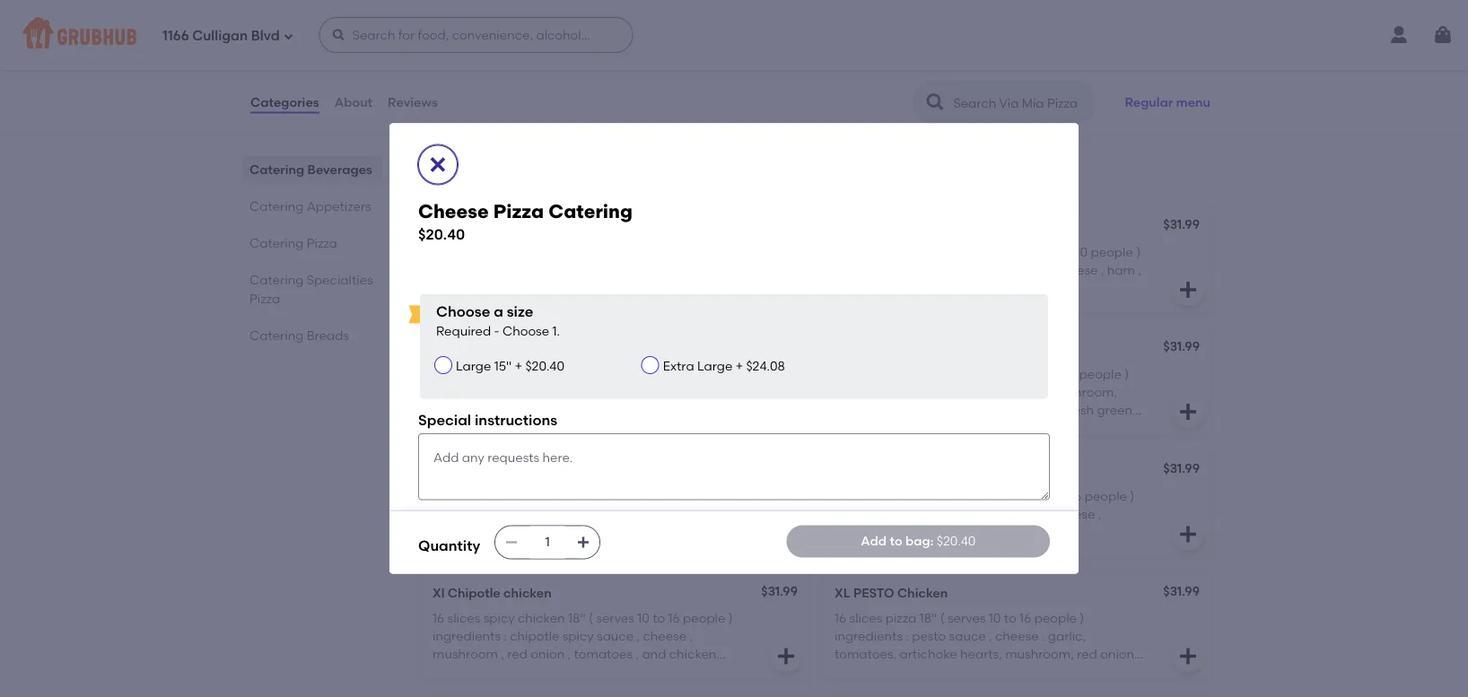 Task type: locate. For each thing, give the bounding box(es) containing it.
18''
[[599, 366, 616, 381], [969, 366, 987, 381], [705, 488, 722, 504], [970, 488, 988, 504], [568, 611, 586, 626], [920, 611, 937, 626]]

1 horizontal spatial $20.40
[[525, 359, 565, 374]]

1 horizontal spatial spicy
[[563, 629, 594, 644]]

slices inside 16 slices chicken pizza 18'' ( serves 10 to 16 people ) ingredients : garlic sauce , cilantro . cheese , mushroom , red onion and chicken .
[[850, 488, 883, 504]]

pizza
[[507, 164, 558, 187], [493, 200, 544, 223], [482, 219, 514, 234], [307, 235, 337, 250], [250, 291, 280, 306], [500, 341, 533, 356], [935, 366, 966, 381]]

onion inside 16 slices chicken pizza 18'' ( serves 10 to 16 people ) ingredients : garlic sauce , cilantro . cheese , mushroom , red onion and chicken .
[[933, 525, 967, 540]]

slices down xl pepperoni blast
[[448, 488, 481, 504]]

pizza up mushroom,green
[[564, 366, 596, 381]]

2 vertical spatial with
[[500, 665, 526, 680]]

slices down combo
[[448, 366, 481, 381]]

0 vertical spatial $20.40
[[418, 225, 465, 243]]

ingredients up "add" at the bottom of page
[[835, 507, 903, 522]]

red
[[910, 525, 930, 540], [507, 647, 528, 662], [1077, 647, 1098, 662]]

garlic
[[912, 384, 947, 400], [912, 507, 947, 522]]

0 vertical spatial mushroom,
[[1049, 384, 1118, 400]]

)
[[1114, 83, 1119, 99], [1137, 244, 1141, 259], [1125, 366, 1129, 381], [478, 384, 483, 400], [1055, 463, 1059, 478], [1130, 488, 1135, 504], [565, 507, 569, 522], [729, 611, 733, 626], [1080, 611, 1085, 626]]

choose up required
[[436, 303, 490, 321]]

0 horizontal spatial mushroom
[[433, 647, 498, 662]]

10 inside 16 slices italiana pizza 18'' ( serves 6 to 10 people ) ingredients : garlic sauce , cheese , mushroom, tomatoes ,sausage , and topped with fresh green onion .
[[1064, 366, 1076, 381]]

18"
[[981, 244, 998, 259]]

main navigation navigation
[[0, 0, 1469, 70]]

xl combo pizza
[[433, 341, 533, 356]]

red for 16 slices double pepperoni with extra cheese 18'' ( serves 10 to 16 people )
[[910, 525, 930, 540]]

sticks
[[499, 58, 534, 73], [917, 58, 952, 73], [933, 83, 967, 99]]

. inside 16 slices spicy chicken 18'' ( serves 10 to 16 people ) ingredients : chipotle spicy sauce , cheese , mushroom , red onion , tomatoes , and chicken marinated with chipotle sauce .
[[621, 665, 624, 680]]

slices down pesto
[[850, 611, 883, 626]]

red down garlic,
[[1077, 647, 1098, 662]]

1 vertical spatial mushroom,
[[1006, 647, 1074, 662]]

slices inside 16 slices italiana pizza 18'' ( serves 6 to 10 people ) ingredients : garlic sauce , cheese , mushroom, tomatoes ,sausage , and topped with fresh green onion .
[[850, 366, 883, 381]]

2 garlic from the top
[[912, 507, 947, 522]]

32 bacon ranch sticks ( serves 20 to 24 people )
[[835, 83, 1119, 99]]

pizza inside button
[[482, 219, 514, 234]]

16 slices double pepperoni with extra cheese 18'' ( serves 10 to 16 people )
[[433, 488, 730, 522]]

: for hawaiian
[[906, 262, 909, 277]]

pizza inside catering specialties pizza
[[250, 291, 280, 306]]

0 vertical spatial mushroom
[[835, 525, 900, 540]]

+
[[515, 359, 522, 374], [736, 359, 743, 374]]

catering beverages tab
[[250, 160, 375, 179]]

xl left pesto
[[835, 585, 851, 600]]

cheese
[[1054, 262, 1098, 277], [996, 384, 1040, 400], [658, 488, 702, 504], [1052, 507, 1095, 522], [643, 629, 687, 644], [995, 629, 1039, 644]]

1 vertical spatial spicy
[[563, 629, 594, 644]]

1 horizontal spatial with
[[595, 488, 621, 504]]

garlic up ,sausage
[[912, 384, 947, 400]]

combo
[[451, 341, 497, 356]]

garlic up bag:
[[912, 507, 947, 522]]

0 vertical spatial ranch
[[878, 58, 914, 73]]

1 vertical spatial ranch
[[895, 83, 930, 99]]

breads
[[307, 328, 349, 343]]

and
[[724, 403, 749, 418], [961, 403, 985, 418], [970, 525, 994, 540], [642, 647, 666, 662], [835, 665, 859, 680]]

1 horizontal spatial +
[[736, 359, 743, 374]]

: for chicken
[[906, 507, 909, 522]]

+ right 15" at the bottom
[[515, 359, 522, 374]]

mushroom
[[835, 525, 900, 540], [433, 647, 498, 662]]

6 for extra
[[1050, 244, 1057, 259]]

0 horizontal spatial large
[[456, 359, 491, 374]]

serves inside 16 slices spicy chicken 18'' ( serves 10 to 16 people ) ingredients : chipotle spicy sauce , cheese , mushroom , red onion , tomatoes , and chicken marinated with chipotle sauce .
[[596, 611, 634, 626]]

pizza inside 16 slices chicken pizza 18'' ( serves 10 to 16 people ) ingredients : garlic sauce , cilantro . cheese , mushroom , red onion and chicken .
[[936, 488, 967, 504]]

0 horizontal spatial spicy
[[484, 611, 515, 626]]

to inside 16 slices chicken pizza 18'' ( serves 10 to 16 people ) ingredients : garlic sauce , cilantro . cheese , mushroom , red onion and chicken .
[[1055, 488, 1067, 504]]

chipotle right the marinated
[[529, 665, 578, 680]]

( inside 16 slices hawaiian pizza  18" ( serves 6 to 10 people ) ingredients : tomatoes sauce , extra cheese , ham , pineapple .
[[1001, 244, 1006, 259]]

0 horizontal spatial $20.40
[[418, 225, 465, 243]]

: inside 16 slices combination pizza 18'' serves ( 6 to 10 people ) ingredients : tomatoes sauce , salami linguica , mushroom,green peppers black olives and sausage .
[[557, 384, 560, 400]]

0 vertical spatial extra
[[1020, 262, 1051, 277]]

.
[[900, 280, 903, 296], [487, 421, 491, 436], [872, 421, 875, 436], [1046, 507, 1049, 522], [1047, 525, 1051, 540], [1042, 629, 1045, 644], [621, 665, 624, 680]]

: down xl chipotle chicken
[[504, 629, 507, 644]]

18'' inside 16 slices chicken pizza 18'' ( serves 10 to 16 people ) ingredients : garlic sauce , cilantro . cheese , mushroom , red onion and chicken .
[[970, 488, 988, 504]]

pizza left 18"
[[947, 244, 978, 259]]

mushroom, up fresh
[[1049, 384, 1118, 400]]

16 slices combination pizza 18'' serves ( 6 to 10 people ) ingredients : tomatoes sauce , salami linguica , mushroom,green peppers black olives and sausage .
[[433, 366, 749, 436]]

10 inside 16 slices pizza 18'' ( serves 10 to 16 people ) ingredients : pesto sauce , cheese . garlic, tomatoes, artichoke hearts, mushroom, red onion and chicken
[[989, 611, 1001, 626]]

18'' for 16 slices spicy chicken 18'' ( serves 10 to 16 people ) ingredients : chipotle spicy sauce , cheese , mushroom , red onion , tomatoes , and chicken marinated with chipotle sauce .
[[568, 611, 586, 626]]

: up mushroom,green
[[557, 384, 560, 400]]

catering breads
[[250, 328, 349, 343]]

2 horizontal spatial 6
[[1050, 244, 1057, 259]]

+ left the "$24.08"
[[736, 359, 743, 374]]

xl left garlic
[[835, 463, 851, 478]]

slices
[[850, 244, 883, 259], [448, 366, 481, 381], [850, 366, 883, 381], [448, 488, 481, 504], [850, 488, 883, 504], [448, 611, 481, 626], [850, 611, 883, 626]]

ranch
[[878, 58, 914, 73], [895, 83, 930, 99]]

0 vertical spatial spicy
[[484, 611, 515, 626]]

ingredients up tomatoes,
[[835, 629, 903, 644]]

serves
[[977, 83, 1015, 99], [1009, 244, 1047, 259], [619, 366, 657, 381], [997, 366, 1035, 381], [998, 488, 1036, 504], [433, 507, 471, 522], [596, 611, 634, 626], [948, 611, 986, 626]]

extra inside 16 slices hawaiian pizza  18" ( serves 6 to 10 people ) ingredients : tomatoes sauce , extra cheese , ham , pineapple .
[[1020, 262, 1051, 277]]

0 vertical spatial with
[[1036, 403, 1061, 418]]

2 horizontal spatial $20.40
[[937, 534, 976, 549]]

black
[[651, 403, 685, 418]]

slices left italiana
[[850, 366, 883, 381]]

: down hawaiian
[[906, 262, 909, 277]]

6 inside 16 slices italiana pizza 18'' ( serves 6 to 10 people ) ingredients : garlic sauce , cheese , mushroom, tomatoes ,sausage , and topped with fresh green onion .
[[1038, 366, 1046, 381]]

0 horizontal spatial +
[[515, 359, 522, 374]]

pizza inside cheese pizza catering $20.40
[[493, 200, 544, 223]]

$31.99 for 16 slices pizza 18'' ( serves 10 to 16 people ) ingredients : pesto sauce , cheese . garlic, tomatoes, artichoke hearts, mushroom, red onion and chicken
[[1164, 583, 1200, 599]]

15"
[[494, 359, 512, 374]]

pizza for hawaiian
[[947, 244, 978, 259]]

1 vertical spatial pepperoni
[[451, 463, 515, 478]]

1 garlic from the top
[[912, 384, 947, 400]]

extra right pepperoni
[[624, 488, 655, 504]]

slices down garlic
[[850, 488, 883, 504]]

: down italiana
[[906, 384, 909, 400]]

0 horizontal spatial catering pizza
[[250, 235, 337, 250]]

1 horizontal spatial extra
[[1020, 262, 1051, 277]]

red inside 16 slices chicken pizza 18'' ( serves 10 to 16 people ) ingredients : garlic sauce , cilantro . cheese , mushroom , red onion and chicken .
[[910, 525, 930, 540]]

1 horizontal spatial red
[[910, 525, 930, 540]]

regular menu
[[1125, 95, 1211, 110]]

10 inside 16 slices chicken pizza 18'' ( serves 10 to 16 people ) ingredients : garlic sauce , cilantro . cheese , mushroom , red onion and chicken .
[[1039, 488, 1052, 504]]

bacon
[[852, 83, 892, 99]]

Input item quantity number field
[[528, 526, 567, 559]]

people
[[1069, 83, 1111, 99], [1091, 244, 1134, 259], [1079, 366, 1122, 381], [433, 384, 475, 400], [1085, 488, 1127, 504], [519, 507, 562, 522], [683, 611, 726, 626], [1035, 611, 1077, 626]]

: for spicy
[[504, 629, 507, 644]]

10 inside 16 slices hawaiian pizza  18" ( serves 6 to 10 people ) ingredients : tomatoes sauce , extra cheese , ham , pineapple .
[[1076, 244, 1088, 259]]

xl chipotle chicken
[[433, 585, 552, 600]]

pizza down xl pesto chicken
[[886, 611, 917, 626]]

slices for hawaiian
[[850, 244, 883, 259]]

people inside 16 slices double pepperoni with extra cheese 18'' ( serves 10 to 16 people )
[[519, 507, 562, 522]]

1 vertical spatial extra
[[624, 488, 655, 504]]

large down combo
[[456, 359, 491, 374]]

18'' inside 16 slices combination pizza 18'' serves ( 6 to 10 people ) ingredients : tomatoes sauce , salami linguica , mushroom,green peppers black olives and sausage .
[[599, 366, 616, 381]]

pepperoni up the reviews
[[433, 58, 496, 73]]

extra
[[1020, 262, 1051, 277], [624, 488, 655, 504]]

chicken for pizza
[[898, 585, 948, 600]]

2 horizontal spatial with
[[1036, 403, 1061, 418]]

with
[[1036, 403, 1061, 418], [595, 488, 621, 504], [500, 665, 526, 680]]

( inside 16 slices italiana pizza 18'' ( serves 6 to 10 people ) ingredients : garlic sauce , cheese , mushroom, tomatoes ,sausage , and topped with fresh green onion .
[[990, 366, 994, 381]]

. inside 16 slices italiana pizza 18'' ( serves 6 to 10 people ) ingredients : garlic sauce , cheese , mushroom, tomatoes ,sausage , and topped with fresh green onion .
[[872, 421, 875, 436]]

slices for italiana
[[850, 366, 883, 381]]

with left fresh
[[1036, 403, 1061, 418]]

ranch down bacon ranch sticks
[[895, 83, 930, 99]]

choose
[[436, 303, 490, 321], [503, 323, 549, 339]]

mia
[[977, 463, 1001, 478]]

chicken inside 16 slices pizza 18'' ( serves 10 to 16 people ) ingredients : pesto sauce , cheese . garlic, tomatoes, artichoke hearts, mushroom, red onion and chicken
[[862, 665, 909, 680]]

1 horizontal spatial catering pizza
[[418, 164, 558, 187]]

1 + from the left
[[515, 359, 522, 374]]

garlic inside 16 slices chicken pizza 18'' ( serves 10 to 16 people ) ingredients : garlic sauce , cilantro . cheese , mushroom , red onion and chicken .
[[912, 507, 947, 522]]

: up add to bag: $20.40
[[906, 507, 909, 522]]

pepperoni up double
[[451, 463, 515, 478]]

with right the marinated
[[500, 665, 526, 680]]

regular menu button
[[1117, 83, 1219, 122]]

ingredients inside 16 slices pizza 18'' ( serves 10 to 16 people ) ingredients : pesto sauce , cheese . garlic, tomatoes, artichoke hearts, mushroom, red onion and chicken
[[835, 629, 903, 644]]

large up salami at the bottom
[[697, 359, 733, 374]]

chicken up 'pesto' at the bottom of page
[[898, 585, 948, 600]]

topped
[[988, 403, 1033, 418]]

,
[[1014, 262, 1017, 277], [1101, 262, 1104, 277], [1138, 262, 1142, 277], [665, 384, 668, 400], [990, 384, 993, 400], [1043, 384, 1046, 400], [484, 403, 487, 418], [955, 403, 958, 418], [990, 507, 993, 522], [1098, 507, 1102, 522], [903, 525, 907, 540], [637, 629, 640, 644], [690, 629, 693, 644], [989, 629, 992, 644], [501, 647, 504, 662], [568, 647, 571, 662], [636, 647, 639, 662]]

ingredients inside 16 slices hawaiian pizza  18" ( serves 6 to 10 people ) ingredients : tomatoes sauce , extra cheese , ham , pineapple .
[[835, 262, 903, 277]]

2 + from the left
[[736, 359, 743, 374]]

double
[[484, 488, 526, 504]]

: inside 16 slices italiana pizza 18'' ( serves 6 to 10 people ) ingredients : garlic sauce , cheese , mushroom, tomatoes ,sausage , and topped with fresh green onion .
[[906, 384, 909, 400]]

olives
[[688, 403, 721, 418]]

bag:
[[906, 534, 934, 549]]

sauce inside 16 slices italiana pizza 18'' ( serves 6 to 10 people ) ingredients : garlic sauce , cheese , mushroom, tomatoes ,sausage , and topped with fresh green onion .
[[950, 384, 987, 400]]

red down xl chipotle chicken
[[507, 647, 528, 662]]

xl pesto chicken
[[835, 585, 948, 600]]

0 vertical spatial choose
[[436, 303, 490, 321]]

0 horizontal spatial red
[[507, 647, 528, 662]]

. inside 16 slices combination pizza 18'' serves ( 6 to 10 people ) ingredients : tomatoes sauce , salami linguica , mushroom,green peppers black olives and sausage .
[[487, 421, 491, 436]]

tomatoes inside 16 slices italiana pizza 18'' ( serves 6 to 10 people ) ingredients : garlic sauce , cheese , mushroom, tomatoes ,sausage , and topped with fresh green onion .
[[835, 403, 894, 418]]

cheese for cheese pizza catering
[[433, 219, 479, 234]]

red right "add" at the bottom of page
[[910, 525, 930, 540]]

$31.99 for 16 slices hawaiian pizza  18" ( serves 6 to 10 people ) ingredients : tomatoes sauce , extra cheese , ham , pineapple .
[[1164, 217, 1200, 232]]

and inside 16 slices combination pizza 18'' serves ( 6 to 10 people ) ingredients : tomatoes sauce , salami linguica , mushroom,green peppers black olives and sausage .
[[724, 403, 749, 418]]

1 horizontal spatial mushroom
[[835, 525, 900, 540]]

pizza inside 16 slices italiana pizza 18'' ( serves 6 to 10 people ) ingredients : garlic sauce , cheese , mushroom, tomatoes ,sausage , and topped with fresh green onion .
[[935, 366, 966, 381]]

spicy
[[484, 611, 515, 626], [563, 629, 594, 644]]

hawaiian
[[886, 244, 944, 259]]

culligan
[[192, 28, 248, 44]]

add to bag: $20.40
[[861, 534, 976, 549]]

ingredients down italiana
[[835, 384, 903, 400]]

about button
[[334, 70, 373, 135]]

catering pizza
[[418, 164, 558, 187], [250, 235, 337, 250]]

slices down chipotle
[[448, 611, 481, 626]]

1 vertical spatial garlic
[[912, 507, 947, 522]]

slices up pineapple
[[850, 244, 883, 259]]

green
[[1097, 403, 1133, 418]]

xl for xl pepperoni blast
[[433, 463, 448, 478]]

1 horizontal spatial large
[[697, 359, 733, 374]]

chicken
[[1004, 463, 1052, 478], [886, 488, 933, 504], [997, 525, 1044, 540], [504, 585, 552, 600], [518, 611, 565, 626], [669, 647, 717, 662], [862, 665, 909, 680]]

0 horizontal spatial with
[[500, 665, 526, 680]]

chipotle down xl chipotle chicken
[[510, 629, 560, 644]]

pineapple
[[835, 280, 897, 296]]

ingredients inside 16 slices chicken pizza 18'' ( serves 10 to 16 people ) ingredients : garlic sauce , cilantro . cheese , mushroom , red onion and chicken .
[[835, 507, 903, 522]]

sauce
[[974, 262, 1011, 277], [625, 384, 662, 400], [950, 384, 987, 400], [950, 507, 987, 522], [597, 629, 634, 644], [949, 629, 986, 644], [581, 665, 618, 680]]

) inside 16 slices spicy chicken 18'' ( serves 10 to 16 people ) ingredients : chipotle spicy sauce , cheese , mushroom , red onion , tomatoes , and chicken marinated with chipotle sauce .
[[729, 611, 733, 626]]

, inside 16 slices pizza 18'' ( serves 10 to 16 people ) ingredients : pesto sauce , cheese . garlic, tomatoes, artichoke hearts, mushroom, red onion and chicken
[[989, 629, 992, 644]]

marinated
[[433, 665, 497, 680]]

0 horizontal spatial 6
[[668, 366, 675, 381]]

mushroom left bag:
[[835, 525, 900, 540]]

mushroom,
[[1049, 384, 1118, 400], [1006, 647, 1074, 662]]

with inside 16 slices double pepperoni with extra cheese 18'' ( serves 10 to 16 people )
[[595, 488, 621, 504]]

1 vertical spatial chicken
[[898, 585, 948, 600]]

ingredients inside 16 slices spicy chicken 18'' ( serves 10 to 16 people ) ingredients : chipotle spicy sauce , cheese , mushroom , red onion , tomatoes , and chicken marinated with chipotle sauce .
[[433, 629, 501, 644]]

to
[[1036, 83, 1049, 99], [1060, 244, 1073, 259], [678, 366, 691, 381], [1049, 366, 1061, 381], [1055, 488, 1067, 504], [489, 507, 502, 522], [890, 534, 903, 549], [653, 611, 665, 626], [1004, 611, 1017, 626]]

pizza inside 16 slices combination pizza 18'' serves ( 6 to 10 people ) ingredients : tomatoes sauce , salami linguica , mushroom,green peppers black olives and sausage .
[[564, 366, 596, 381]]

chicken left via
[[894, 463, 945, 478]]

6 for cheese
[[1038, 366, 1046, 381]]

18'' for 16 slices italiana pizza 18'' ( serves 6 to 10 people ) ingredients : garlic sauce , cheese , mushroom, tomatoes ,sausage , and topped with fresh green onion .
[[969, 366, 987, 381]]

2 horizontal spatial red
[[1077, 647, 1098, 662]]

: left 'pesto' at the bottom of page
[[906, 629, 909, 644]]

catering inside catering specialties pizza
[[250, 272, 304, 287]]

1 vertical spatial choose
[[503, 323, 549, 339]]

ingredients up the marinated
[[433, 629, 501, 644]]

0 vertical spatial chicken
[[894, 463, 945, 478]]

10
[[1076, 244, 1088, 259], [694, 366, 706, 381], [1064, 366, 1076, 381], [1039, 488, 1052, 504], [474, 507, 486, 522], [637, 611, 650, 626], [989, 611, 1001, 626]]

reviews button
[[387, 70, 439, 135]]

extra left ham
[[1020, 262, 1051, 277]]

: inside 16 slices chicken pizza 18'' ( serves 10 to 16 people ) ingredients : garlic sauce , cilantro . cheese , mushroom , red onion and chicken .
[[906, 507, 909, 522]]

1 vertical spatial catering pizza
[[250, 235, 337, 250]]

1 vertical spatial $20.40
[[525, 359, 565, 374]]

0 horizontal spatial extra
[[624, 488, 655, 504]]

sausage
[[433, 421, 484, 436]]

: inside 16 slices spicy chicken 18'' ( serves 10 to 16 people ) ingredients : chipotle spicy sauce , cheese , mushroom , red onion , tomatoes , and chicken marinated with chipotle sauce .
[[504, 629, 507, 644]]

ingredients inside 16 slices combination pizza 18'' serves ( 6 to 10 people ) ingredients : tomatoes sauce , salami linguica , mushroom,green peppers black olives and sausage .
[[486, 384, 554, 400]]

mushroom, inside 16 slices pizza 18'' ( serves 10 to 16 people ) ingredients : pesto sauce , cheese . garlic, tomatoes, artichoke hearts, mushroom, red onion and chicken
[[1006, 647, 1074, 662]]

cheese inside 16 slices italiana pizza 18'' ( serves 6 to 10 people ) ingredients : garlic sauce , cheese , mushroom, tomatoes ,sausage , and topped with fresh green onion .
[[996, 384, 1040, 400]]

garlic inside 16 slices italiana pizza 18'' ( serves 6 to 10 people ) ingredients : garlic sauce , cheese , mushroom, tomatoes ,sausage , and topped with fresh green onion .
[[912, 384, 947, 400]]

slices inside 16 slices pizza 18'' ( serves 10 to 16 people ) ingredients : pesto sauce , cheese . garlic, tomatoes, artichoke hearts, mushroom, red onion and chicken
[[850, 611, 883, 626]]

xl down sausage
[[433, 463, 448, 478]]

1 horizontal spatial 6
[[1038, 366, 1046, 381]]

slices inside 16 slices spicy chicken 18'' ( serves 10 to 16 people ) ingredients : chipotle spicy sauce , cheese , mushroom , red onion , tomatoes , and chicken marinated with chipotle sauce .
[[448, 611, 481, 626]]

. inside 16 slices hawaiian pizza  18" ( serves 6 to 10 people ) ingredients : tomatoes sauce , extra cheese , ham , pineapple .
[[900, 280, 903, 296]]

choose down size
[[503, 323, 549, 339]]

people inside 16 slices pizza 18'' ( serves 10 to 16 people ) ingredients : pesto sauce , cheese . garlic, tomatoes, artichoke hearts, mushroom, red onion and chicken
[[1035, 611, 1077, 626]]

$31.99 for 16 slices spicy chicken 18'' ( serves 10 to 16 people ) ingredients : chipotle spicy sauce , cheese , mushroom , red onion , tomatoes , and chicken marinated with chipotle sauce .
[[761, 583, 798, 599]]

2 vertical spatial $20.40
[[937, 534, 976, 549]]

svg image
[[1433, 24, 1454, 46], [332, 28, 346, 42], [1178, 93, 1199, 114], [427, 154, 449, 176], [776, 279, 797, 301], [1178, 279, 1199, 301], [776, 524, 797, 545]]

1166
[[162, 28, 189, 44]]

catering pizza up cheese pizza catering
[[418, 164, 558, 187]]

ingredients up pineapple
[[835, 262, 903, 277]]

svg image
[[283, 31, 294, 42], [1178, 401, 1199, 423], [1178, 524, 1199, 545], [505, 535, 519, 550], [576, 535, 591, 550], [776, 646, 797, 667], [1178, 646, 1199, 667]]

tomatoes inside 16 slices combination pizza 18'' serves ( 6 to 10 people ) ingredients : tomatoes sauce , salami linguica , mushroom,green peppers black olives and sausage .
[[563, 384, 622, 400]]

mushroom up the marinated
[[433, 647, 498, 662]]

16 slices spicy chicken 18'' ( serves 10 to 16 people ) ingredients : chipotle spicy sauce , cheese , mushroom , red onion , tomatoes , and chicken marinated with chipotle sauce .
[[433, 611, 733, 680]]

cheese inside "cheese pizza catering" button
[[433, 219, 479, 234]]

with right pepperoni
[[595, 488, 621, 504]]

chicken
[[894, 463, 945, 478], [898, 585, 948, 600]]

xl down required
[[433, 341, 448, 356]]

mushroom, down garlic,
[[1006, 647, 1074, 662]]

ranch up bacon
[[878, 58, 914, 73]]

$31.99
[[1164, 217, 1200, 232], [1164, 339, 1200, 354], [1164, 461, 1200, 476], [761, 583, 798, 599], [1164, 583, 1200, 599]]

ingredients down combination
[[486, 384, 554, 400]]

0 vertical spatial garlic
[[912, 384, 947, 400]]

,sausage
[[897, 403, 952, 418]]

cheese inside 16 slices chicken pizza 18'' ( serves 10 to 16 people ) ingredients : garlic sauce , cilantro . cheese , mushroom , red onion and chicken .
[[1052, 507, 1095, 522]]

tomatoes
[[912, 262, 971, 277], [563, 384, 622, 400], [835, 403, 894, 418], [574, 647, 633, 662]]

catering pizza down 'catering appetizers'
[[250, 235, 337, 250]]

pizza
[[947, 244, 978, 259], [564, 366, 596, 381], [936, 488, 967, 504], [886, 611, 917, 626]]

catering specialties pizza
[[250, 272, 373, 306]]

0 vertical spatial catering pizza
[[418, 164, 558, 187]]

menu
[[1176, 95, 1211, 110]]

pesto
[[912, 629, 946, 644]]

1 vertical spatial with
[[595, 488, 621, 504]]

pepperoni
[[433, 58, 496, 73], [451, 463, 515, 478]]

) inside 16 slices pizza 18'' ( serves 10 to 16 people ) ingredients : pesto sauce , cheese . garlic, tomatoes, artichoke hearts, mushroom, red onion and chicken
[[1080, 611, 1085, 626]]

ingredients for spicy
[[433, 629, 501, 644]]

1 vertical spatial mushroom
[[433, 647, 498, 662]]

search icon image
[[925, 92, 946, 113]]

onion
[[835, 421, 869, 436], [933, 525, 967, 540], [531, 647, 565, 662], [1101, 647, 1135, 662]]

pizza down 'xl garlic chicken ( via mia chicken )'
[[936, 488, 967, 504]]

catering specialties pizza tab
[[250, 270, 375, 308]]

bacon ranch sticks
[[835, 58, 952, 73]]

serves inside 16 slices pizza 18'' ( serves 10 to 16 people ) ingredients : pesto sauce , cheese . garlic, tomatoes, artichoke hearts, mushroom, red onion and chicken
[[948, 611, 986, 626]]

) inside 16 slices chicken pizza 18'' ( serves 10 to 16 people ) ingredients : garlic sauce , cilantro . cheese , mushroom , red onion and chicken .
[[1130, 488, 1135, 504]]

slices for chicken
[[850, 488, 883, 504]]

+ for $20.40
[[515, 359, 522, 374]]

Search Via Mia Pizza search field
[[952, 94, 1089, 111]]



Task type: describe. For each thing, give the bounding box(es) containing it.
16 slices italiana pizza 18'' ( serves 6 to 10 people ) ingredients : garlic sauce , cheese , mushroom, tomatoes ,sausage , and topped with fresh green onion .
[[835, 366, 1133, 436]]

10 inside 16 slices double pepperoni with extra cheese 18'' ( serves 10 to 16 people )
[[474, 507, 486, 522]]

10 inside 16 slices spicy chicken 18'' ( serves 10 to 16 people ) ingredients : chipotle spicy sauce , cheese , mushroom , red onion , tomatoes , and chicken marinated with chipotle sauce .
[[637, 611, 650, 626]]

16 inside 16 slices combination pizza 18'' serves ( 6 to 10 people ) ingredients : tomatoes sauce , salami linguica , mushroom,green peppers black olives and sausage .
[[433, 366, 445, 381]]

$31.99 for 16 slices chicken pizza 18'' ( serves 10 to 16 people ) ingredients : garlic sauce , cilantro . cheese , mushroom , red onion and chicken .
[[1164, 461, 1200, 476]]

0 vertical spatial pepperoni
[[433, 58, 496, 73]]

$39.99
[[760, 56, 798, 71]]

to inside 16 slices spicy chicken 18'' ( serves 10 to 16 people ) ingredients : chipotle spicy sauce , cheese , mushroom , red onion , tomatoes , and chicken marinated with chipotle sauce .
[[653, 611, 665, 626]]

18'' for 16 slices chicken pizza 18'' ( serves 10 to 16 people ) ingredients : garlic sauce , cilantro . cheese , mushroom , red onion and chicken .
[[970, 488, 988, 504]]

instructions
[[475, 411, 558, 428]]

catering appetizers
[[250, 198, 371, 214]]

onion inside 16 slices italiana pizza 18'' ( serves 6 to 10 people ) ingredients : garlic sauce , cheese , mushroom, tomatoes ,sausage , and topped with fresh green onion .
[[835, 421, 869, 436]]

special instructions
[[418, 411, 558, 428]]

mushroom inside 16 slices spicy chicken 18'' ( serves 10 to 16 people ) ingredients : chipotle spicy sauce , cheese , mushroom , red onion , tomatoes , and chicken marinated with chipotle sauce .
[[433, 647, 498, 662]]

pepperoni sticks
[[433, 58, 534, 73]]

garlic,
[[1048, 629, 1086, 644]]

required
[[436, 323, 491, 339]]

with inside 16 slices italiana pizza 18'' ( serves 6 to 10 people ) ingredients : garlic sauce , cheese , mushroom, tomatoes ,sausage , and topped with fresh green onion .
[[1036, 403, 1061, 418]]

pepperoni
[[529, 488, 592, 504]]

16 slices pizza 18'' ( serves 10 to 16 people ) ingredients : pesto sauce , cheese . garlic, tomatoes, artichoke hearts, mushroom, red onion and chicken
[[835, 611, 1135, 680]]

20
[[1018, 83, 1033, 99]]

serves inside 16 slices chicken pizza 18'' ( serves 10 to 16 people ) ingredients : garlic sauce , cilantro . cheese , mushroom , red onion and chicken .
[[998, 488, 1036, 504]]

cheese for cheese pizza catering $20.40
[[418, 200, 489, 223]]

1 horizontal spatial choose
[[503, 323, 549, 339]]

xl for xl combo pizza
[[433, 341, 448, 356]]

quantity
[[418, 537, 480, 555]]

and inside 16 slices italiana pizza 18'' ( serves 6 to 10 people ) ingredients : garlic sauce , cheese , mushroom, tomatoes ,sausage , and topped with fresh green onion .
[[961, 403, 985, 418]]

to inside 16 slices hawaiian pizza  18" ( serves 6 to 10 people ) ingredients : tomatoes sauce , extra cheese , ham , pineapple .
[[1060, 244, 1073, 259]]

) inside 16 slices double pepperoni with extra cheese 18'' ( serves 10 to 16 people )
[[565, 507, 569, 522]]

catering pizza tab
[[250, 233, 375, 252]]

sauce inside 16 slices pizza 18'' ( serves 10 to 16 people ) ingredients : pesto sauce , cheese . garlic, tomatoes, artichoke hearts, mushroom, red onion and chicken
[[949, 629, 986, 644]]

serves inside 16 slices double pepperoni with extra cheese 18'' ( serves 10 to 16 people )
[[433, 507, 471, 522]]

a
[[494, 303, 503, 321]]

$20.40 for to
[[937, 534, 976, 549]]

sauce inside 16 slices combination pizza 18'' serves ( 6 to 10 people ) ingredients : tomatoes sauce , salami linguica , mushroom,green peppers black olives and sausage .
[[625, 384, 662, 400]]

24
[[1052, 83, 1066, 99]]

16 inside 16 slices italiana pizza 18'' ( serves 6 to 10 people ) ingredients : garlic sauce , cheese , mushroom, tomatoes ,sausage , and topped with fresh green onion .
[[835, 366, 847, 381]]

2 large from the left
[[697, 359, 733, 374]]

onion inside 16 slices spicy chicken 18'' ( serves 10 to 16 people ) ingredients : chipotle spicy sauce , cheese , mushroom , red onion , tomatoes , and chicken marinated with chipotle sauce .
[[531, 647, 565, 662]]

people inside 16 slices italiana pizza 18'' ( serves 6 to 10 people ) ingredients : garlic sauce , cheese , mushroom, tomatoes ,sausage , and topped with fresh green onion .
[[1079, 366, 1122, 381]]

beverages
[[307, 162, 372, 177]]

to inside 16 slices pizza 18'' ( serves 10 to 16 people ) ingredients : pesto sauce , cheese . garlic, tomatoes, artichoke hearts, mushroom, red onion and chicken
[[1004, 611, 1017, 626]]

and inside 16 slices chicken pizza 18'' ( serves 10 to 16 people ) ingredients : garlic sauce , cilantro . cheese , mushroom , red onion and chicken .
[[970, 525, 994, 540]]

combination
[[484, 366, 561, 381]]

) inside 16 slices combination pizza 18'' serves ( 6 to 10 people ) ingredients : tomatoes sauce , salami linguica , mushroom,green peppers black olives and sausage .
[[478, 384, 483, 400]]

pizza for chicken
[[936, 488, 967, 504]]

$24.08
[[746, 359, 785, 374]]

tomatoes inside 16 slices hawaiian pizza  18" ( serves 6 to 10 people ) ingredients : tomatoes sauce , extra cheese , ham , pineapple .
[[912, 262, 971, 277]]

ingredients for italiana
[[835, 384, 903, 400]]

salami
[[671, 384, 711, 400]]

18'' inside 16 slices double pepperoni with extra cheese 18'' ( serves 10 to 16 people )
[[705, 488, 722, 504]]

1 vertical spatial chipotle
[[529, 665, 578, 680]]

extra
[[663, 359, 694, 374]]

16 slices hawaiian pizza  18" ( serves 6 to 10 people ) ingredients : tomatoes sauce , extra cheese , ham , pineapple .
[[835, 244, 1142, 296]]

$44.99
[[1160, 56, 1200, 71]]

( inside 16 slices double pepperoni with extra cheese 18'' ( serves 10 to 16 people )
[[725, 488, 730, 504]]

catering pizza inside tab
[[250, 235, 337, 250]]

( inside 16 slices chicken pizza 18'' ( serves 10 to 16 people ) ingredients : garlic sauce , cilantro . cheese , mushroom , red onion and chicken .
[[991, 488, 995, 504]]

ham
[[1107, 262, 1135, 277]]

people inside 16 slices hawaiian pizza  18" ( serves 6 to 10 people ) ingredients : tomatoes sauce , extra cheese , ham , pineapple .
[[1091, 244, 1134, 259]]

via
[[955, 463, 974, 478]]

red for $31.99
[[1077, 647, 1098, 662]]

fresh
[[1064, 403, 1094, 418]]

chipotle
[[448, 585, 501, 600]]

appetizers
[[307, 198, 371, 214]]

cilantro
[[996, 507, 1043, 522]]

serves inside 16 slices hawaiian pizza  18" ( serves 6 to 10 people ) ingredients : tomatoes sauce , extra cheese , ham , pineapple .
[[1009, 244, 1047, 259]]

+ for $24.08
[[736, 359, 743, 374]]

$20.40 for pizza
[[418, 225, 465, 243]]

people inside 16 slices chicken pizza 18'' ( serves 10 to 16 people ) ingredients : garlic sauce , cilantro . cheese , mushroom , red onion and chicken .
[[1085, 488, 1127, 504]]

regular
[[1125, 95, 1173, 110]]

xl
[[433, 585, 445, 600]]

( inside 16 slices spicy chicken 18'' ( serves 10 to 16 people ) ingredients : chipotle spicy sauce , cheese , mushroom , red onion , tomatoes , and chicken marinated with chipotle sauce .
[[589, 611, 593, 626]]

serves inside 16 slices italiana pizza 18'' ( serves 6 to 10 people ) ingredients : garlic sauce , cheese , mushroom, tomatoes ,sausage , and topped with fresh green onion .
[[997, 366, 1035, 381]]

choose a size required - choose 1.
[[436, 303, 560, 339]]

and inside 16 slices pizza 18'' ( serves 10 to 16 people ) ingredients : pesto sauce , cheese . garlic, tomatoes, artichoke hearts, mushroom, red onion and chicken
[[835, 665, 859, 680]]

onion inside 16 slices pizza 18'' ( serves 10 to 16 people ) ingredients : pesto sauce , cheese . garlic, tomatoes, artichoke hearts, mushroom, red onion and chicken
[[1101, 647, 1135, 662]]

mushroom inside 16 slices chicken pizza 18'' ( serves 10 to 16 people ) ingredients : garlic sauce , cilantro . cheese , mushroom , red onion and chicken .
[[835, 525, 900, 540]]

16 slices chicken pizza 18'' ( serves 10 to 16 people ) ingredients : garlic sauce , cilantro . cheese , mushroom , red onion and chicken .
[[835, 488, 1135, 540]]

. inside 16 slices pizza 18'' ( serves 10 to 16 people ) ingredients : pesto sauce , cheese . garlic, tomatoes, artichoke hearts, mushroom, red onion and chicken
[[1042, 629, 1045, 644]]

people inside 16 slices spicy chicken 18'' ( serves 10 to 16 people ) ingredients : chipotle spicy sauce , cheese , mushroom , red onion , tomatoes , and chicken marinated with chipotle sauce .
[[683, 611, 726, 626]]

1 large from the left
[[456, 359, 491, 374]]

chicken for chicken
[[894, 463, 945, 478]]

catering inside cheese pizza catering $20.40
[[549, 200, 633, 223]]

$31.99 for 16 slices italiana pizza 18'' ( serves 6 to 10 people ) ingredients : garlic sauce , cheese , mushroom, tomatoes ,sausage , and topped with fresh green onion .
[[1164, 339, 1200, 354]]

red inside 16 slices spicy chicken 18'' ( serves 10 to 16 people ) ingredients : chipotle spicy sauce , cheese , mushroom , red onion , tomatoes , and chicken marinated with chipotle sauce .
[[507, 647, 528, 662]]

6 for salami
[[668, 366, 675, 381]]

cheese pizza catering $20.40
[[418, 200, 633, 243]]

cheese pizza catering button
[[422, 207, 810, 313]]

peppers
[[597, 403, 648, 418]]

to inside 16 slices italiana pizza 18'' ( serves 6 to 10 people ) ingredients : garlic sauce , cheese , mushroom, tomatoes ,sausage , and topped with fresh green onion .
[[1049, 366, 1061, 381]]

( inside 16 slices pizza 18'' ( serves 10 to 16 people ) ingredients : pesto sauce , cheese . garlic, tomatoes, artichoke hearts, mushroom, red onion and chicken
[[940, 611, 945, 626]]

extra inside 16 slices double pepperoni with extra cheese 18'' ( serves 10 to 16 people )
[[624, 488, 655, 504]]

pizza inside 16 slices pizza 18'' ( serves 10 to 16 people ) ingredients : pesto sauce , cheese . garlic, tomatoes, artichoke hearts, mushroom, red onion and chicken
[[886, 611, 917, 626]]

tomatoes inside 16 slices spicy chicken 18'' ( serves 10 to 16 people ) ingredients : chipotle spicy sauce , cheese , mushroom , red onion , tomatoes , and chicken marinated with chipotle sauce .
[[574, 647, 633, 662]]

categories
[[250, 95, 319, 110]]

tomatoes,
[[835, 647, 897, 662]]

: inside 16 slices pizza 18'' ( serves 10 to 16 people ) ingredients : pesto sauce , cheese . garlic, tomatoes, artichoke hearts, mushroom, red onion and chicken
[[906, 629, 909, 644]]

cheese pizza catering
[[433, 219, 572, 234]]

1166 culligan blvd
[[162, 28, 280, 44]]

10 inside 16 slices combination pizza 18'' serves ( 6 to 10 people ) ingredients : tomatoes sauce , salami linguica , mushroom,green peppers black olives and sausage .
[[694, 366, 706, 381]]

svg image inside main navigation navigation
[[283, 31, 294, 42]]

blast
[[518, 463, 549, 478]]

garlic for chicken
[[912, 507, 947, 522]]

ingredients for combination
[[486, 384, 554, 400]]

serves inside 16 slices combination pizza 18'' serves ( 6 to 10 people ) ingredients : tomatoes sauce , salami linguica , mushroom,green peppers black olives and sausage .
[[619, 366, 657, 381]]

about
[[335, 95, 373, 110]]

ingredients for chicken
[[835, 507, 903, 522]]

italiana
[[886, 366, 932, 381]]

18'' inside 16 slices pizza 18'' ( serves 10 to 16 people ) ingredients : pesto sauce , cheese . garlic, tomatoes, artichoke hearts, mushroom, red onion and chicken
[[920, 611, 937, 626]]

categories button
[[250, 70, 320, 135]]

linguica
[[433, 403, 481, 418]]

) inside 16 slices italiana pizza 18'' ( serves 6 to 10 people ) ingredients : garlic sauce , cheese , mushroom, tomatoes ,sausage , and topped with fresh green onion .
[[1125, 366, 1129, 381]]

large 15" + $20.40
[[456, 359, 565, 374]]

artichoke
[[900, 647, 957, 662]]

slices for combination
[[448, 366, 481, 381]]

sauce inside 16 slices chicken pizza 18'' ( serves 10 to 16 people ) ingredients : garlic sauce , cilantro . cheese , mushroom , red onion and chicken .
[[950, 507, 987, 522]]

extra large + $24.08
[[663, 359, 785, 374]]

xl garlic chicken ( via mia chicken )
[[835, 463, 1059, 478]]

1.
[[552, 323, 560, 339]]

Special instructions text field
[[418, 433, 1050, 500]]

hearts,
[[960, 647, 1002, 662]]

with inside 16 slices spicy chicken 18'' ( serves 10 to 16 people ) ingredients : chipotle spicy sauce , cheese , mushroom , red onion , tomatoes , and chicken marinated with chipotle sauce .
[[500, 665, 526, 680]]

18'' for 16 slices combination pizza 18'' serves ( 6 to 10 people ) ingredients : tomatoes sauce , salami linguica , mushroom,green peppers black olives and sausage .
[[599, 366, 616, 381]]

catering beverages
[[250, 162, 372, 177]]

xl for xl garlic chicken ( via mia chicken )
[[835, 463, 851, 478]]

size
[[507, 303, 533, 321]]

garlic
[[854, 463, 891, 478]]

$20.40 for 15"
[[525, 359, 565, 374]]

slices for double
[[448, 488, 481, 504]]

garlic for italiana
[[912, 384, 947, 400]]

mushroom, inside 16 slices italiana pizza 18'' ( serves 6 to 10 people ) ingredients : garlic sauce , cheese , mushroom, tomatoes ,sausage , and topped with fresh green onion .
[[1049, 384, 1118, 400]]

to inside 16 slices double pepperoni with extra cheese 18'' ( serves 10 to 16 people )
[[489, 507, 502, 522]]

16 inside 16 slices hawaiian pizza  18" ( serves 6 to 10 people ) ingredients : tomatoes sauce , extra cheese , ham , pineapple .
[[835, 244, 847, 259]]

pizza for combination
[[564, 366, 596, 381]]

and inside 16 slices spicy chicken 18'' ( serves 10 to 16 people ) ingredients : chipotle spicy sauce , cheese , mushroom , red onion , tomatoes , and chicken marinated with chipotle sauce .
[[642, 647, 666, 662]]

catering appetizers tab
[[250, 197, 375, 215]]

sauce inside 16 slices hawaiian pizza  18" ( serves 6 to 10 people ) ingredients : tomatoes sauce , extra cheese , ham , pineapple .
[[974, 262, 1011, 277]]

catering inside button
[[517, 219, 572, 234]]

slices for spicy
[[448, 611, 481, 626]]

add
[[861, 534, 887, 549]]

catering breads tab
[[250, 326, 375, 345]]

( inside 16 slices combination pizza 18'' serves ( 6 to 10 people ) ingredients : tomatoes sauce , salami linguica , mushroom,green peppers black olives and sausage .
[[660, 366, 665, 381]]

0 horizontal spatial choose
[[436, 303, 490, 321]]

cheese inside 16 slices hawaiian pizza  18" ( serves 6 to 10 people ) ingredients : tomatoes sauce , extra cheese , ham , pineapple .
[[1054, 262, 1098, 277]]

32
[[835, 83, 849, 99]]

to inside 16 slices combination pizza 18'' serves ( 6 to 10 people ) ingredients : tomatoes sauce , salami linguica , mushroom,green peppers black olives and sausage .
[[678, 366, 691, 381]]

blvd
[[251, 28, 280, 44]]

bacon
[[835, 58, 875, 73]]

cheese inside 16 slices spicy chicken 18'' ( serves 10 to 16 people ) ingredients : chipotle spicy sauce , cheese , mushroom , red onion , tomatoes , and chicken marinated with chipotle sauce .
[[643, 629, 687, 644]]

mushroom,green
[[490, 403, 594, 418]]

special
[[418, 411, 471, 428]]

pesto
[[854, 585, 895, 600]]

people inside 16 slices combination pizza 18'' serves ( 6 to 10 people ) ingredients : tomatoes sauce , salami linguica , mushroom,green peppers black olives and sausage .
[[433, 384, 475, 400]]

) inside 16 slices hawaiian pizza  18" ( serves 6 to 10 people ) ingredients : tomatoes sauce , extra cheese , ham , pineapple .
[[1137, 244, 1141, 259]]

ingredients for hawaiian
[[835, 262, 903, 277]]

slices for pizza
[[850, 611, 883, 626]]

xl for xl pesto chicken
[[835, 585, 851, 600]]

cheese inside 16 slices pizza 18'' ( serves 10 to 16 people ) ingredients : pesto sauce , cheese . garlic, tomatoes, artichoke hearts, mushroom, red onion and chicken
[[995, 629, 1039, 644]]

: for combination
[[557, 384, 560, 400]]

0 vertical spatial chipotle
[[510, 629, 560, 644]]

reviews
[[388, 95, 438, 110]]

: for italiana
[[906, 384, 909, 400]]

-
[[494, 323, 500, 339]]

xl pepperoni blast
[[433, 463, 549, 478]]

cheese inside 16 slices double pepperoni with extra cheese 18'' ( serves 10 to 16 people )
[[658, 488, 702, 504]]

specialties
[[307, 272, 373, 287]]



Task type: vqa. For each thing, say whether or not it's contained in the screenshot.
( in the 16 Slices Combination Pizza 18'' Serves ( 6 To 10 People ) Ingredients : Tomatoes Sauce , Salami Linguica , Mushroom,Green Peppers Black Olives And Sausage .
yes



